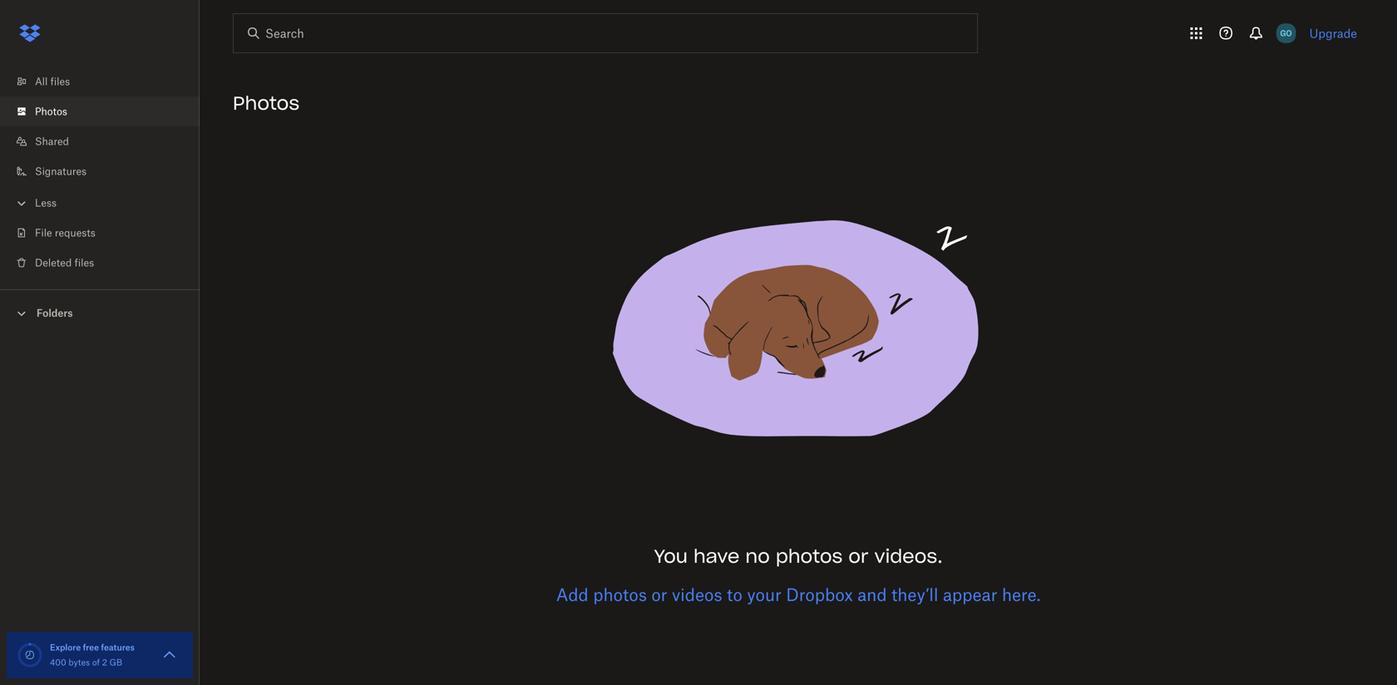 Task type: describe. For each thing, give the bounding box(es) containing it.
quota usage element
[[17, 642, 43, 669]]

2
[[102, 658, 107, 668]]

go
[[1281, 28, 1293, 38]]

0 horizontal spatial or
[[652, 585, 668, 605]]

go button
[[1274, 20, 1300, 47]]

deleted files link
[[13, 248, 200, 278]]

0 vertical spatial photos
[[776, 545, 843, 568]]

here.
[[1003, 585, 1041, 605]]

your
[[747, 585, 782, 605]]

you have no photos or videos.
[[654, 545, 943, 568]]

upgrade
[[1310, 26, 1358, 40]]

1 vertical spatial photos
[[593, 585, 647, 605]]

Search in folder "Dropbox" text field
[[265, 24, 944, 42]]

all files link
[[13, 67, 200, 97]]

you
[[654, 545, 688, 568]]

all files
[[35, 75, 70, 88]]

less image
[[13, 195, 30, 212]]

less
[[35, 197, 57, 209]]

add
[[556, 585, 589, 605]]

they'll
[[892, 585, 939, 605]]

explore free features 400 bytes of 2 gb
[[50, 643, 135, 668]]

signatures
[[35, 165, 87, 178]]

sleeping dog on a purple cushion. image
[[591, 126, 1007, 543]]

photos list item
[[0, 97, 200, 126]]

files for all files
[[50, 75, 70, 88]]

add photos or videos to your dropbox and they'll appear here. link
[[556, 585, 1041, 605]]

file requests link
[[13, 218, 200, 248]]

folders button
[[0, 300, 200, 325]]

folders
[[37, 307, 73, 320]]

no
[[746, 545, 770, 568]]

deleted
[[35, 257, 72, 269]]

deleted files
[[35, 257, 94, 269]]

shared link
[[13, 126, 200, 156]]

appear
[[943, 585, 998, 605]]



Task type: locate. For each thing, give the bounding box(es) containing it.
dropbox image
[[13, 17, 47, 50]]

1 vertical spatial files
[[75, 257, 94, 269]]

photos up dropbox
[[776, 545, 843, 568]]

upgrade link
[[1310, 26, 1358, 40]]

requests
[[55, 227, 96, 239]]

photos inside "list item"
[[35, 105, 67, 118]]

to
[[727, 585, 743, 605]]

or up the and
[[849, 545, 869, 568]]

signatures link
[[13, 156, 200, 186]]

shared
[[35, 135, 69, 148]]

gb
[[110, 658, 122, 668]]

1 horizontal spatial photos
[[776, 545, 843, 568]]

list
[[0, 57, 200, 290]]

videos.
[[875, 545, 943, 568]]

photos link
[[13, 97, 200, 126]]

1 horizontal spatial or
[[849, 545, 869, 568]]

of
[[92, 658, 100, 668]]

all
[[35, 75, 48, 88]]

explore
[[50, 643, 81, 653]]

0 horizontal spatial photos
[[35, 105, 67, 118]]

0 vertical spatial files
[[50, 75, 70, 88]]

1 horizontal spatial photos
[[233, 92, 300, 115]]

features
[[101, 643, 135, 653]]

file
[[35, 227, 52, 239]]

file requests
[[35, 227, 96, 239]]

free
[[83, 643, 99, 653]]

videos
[[672, 585, 723, 605]]

400
[[50, 658, 66, 668]]

files right all
[[50, 75, 70, 88]]

or
[[849, 545, 869, 568], [652, 585, 668, 605]]

0 vertical spatial or
[[849, 545, 869, 568]]

list containing all files
[[0, 57, 200, 290]]

add photos or videos to your dropbox and they'll appear here.
[[556, 585, 1041, 605]]

have
[[694, 545, 740, 568]]

0 horizontal spatial photos
[[593, 585, 647, 605]]

bytes
[[69, 658, 90, 668]]

dropbox
[[787, 585, 853, 605]]

photos right add
[[593, 585, 647, 605]]

photos
[[233, 92, 300, 115], [35, 105, 67, 118]]

1 vertical spatial or
[[652, 585, 668, 605]]

or left videos
[[652, 585, 668, 605]]

files for deleted files
[[75, 257, 94, 269]]

files
[[50, 75, 70, 88], [75, 257, 94, 269]]

and
[[858, 585, 888, 605]]

photos
[[776, 545, 843, 568], [593, 585, 647, 605]]

files inside 'link'
[[75, 257, 94, 269]]

1 horizontal spatial files
[[75, 257, 94, 269]]

0 horizontal spatial files
[[50, 75, 70, 88]]

files right "deleted"
[[75, 257, 94, 269]]



Task type: vqa. For each thing, say whether or not it's contained in the screenshot.
VIDEOS.
yes



